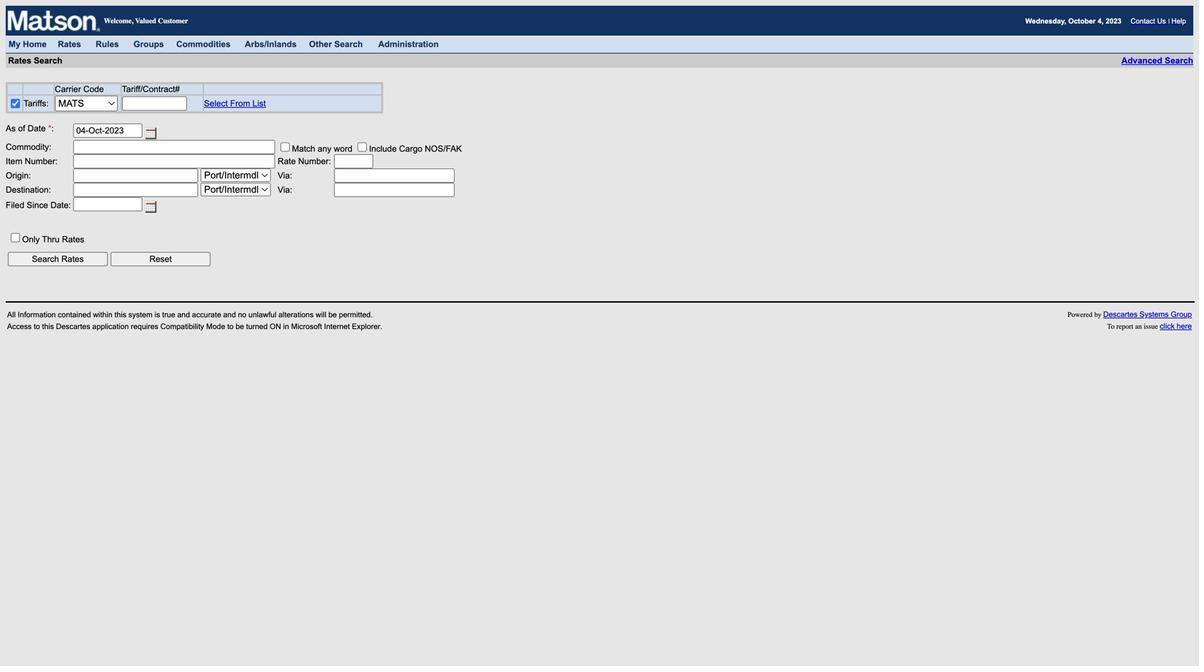 Task type: locate. For each thing, give the bounding box(es) containing it.
information
[[18, 310, 56, 319]]

date
[[28, 124, 46, 133]]

select from list
[[204, 99, 266, 108]]

None submit
[[8, 252, 108, 266]]

an
[[1136, 322, 1143, 331]]

None checkbox
[[11, 99, 20, 108], [281, 142, 290, 152], [11, 233, 20, 242], [11, 99, 20, 108], [281, 142, 290, 152], [11, 233, 20, 242]]

search tariff and contract rate data image
[[55, 36, 93, 51]]

|
[[1169, 17, 1170, 25]]

0 horizontal spatial this
[[42, 322, 54, 330]]

drill down by commodity description image
[[174, 36, 242, 51]]

0 vertical spatial descartes
[[1104, 310, 1138, 318]]

descartes up report
[[1104, 310, 1138, 318]]

1 horizontal spatial number:
[[298, 156, 331, 166]]

in
[[283, 322, 289, 330]]

:
[[51, 124, 54, 133]]

this
[[115, 310, 126, 319], [42, 322, 54, 330]]

0 vertical spatial be
[[329, 310, 337, 319]]

search down home
[[34, 56, 62, 65]]

customer
[[158, 17, 188, 25]]

contact
[[1131, 17, 1156, 25]]

rates for rates
[[58, 39, 81, 49]]

microsoft
[[291, 322, 322, 330]]

powered by descartes systems group
[[1068, 310, 1193, 319]]

here
[[1177, 322, 1193, 330]]

all information contained within this system is true and accurate and no unlawful alterations will be permitted.
[[7, 310, 373, 319]]

my home
[[9, 39, 47, 49]]

rates right thru
[[62, 235, 84, 244]]

None field
[[73, 124, 143, 138], [73, 140, 275, 154], [73, 154, 275, 169], [73, 169, 198, 183], [334, 169, 455, 183], [73, 183, 198, 197], [334, 183, 455, 197], [73, 197, 143, 211], [73, 124, 143, 138], [73, 140, 275, 154], [73, 154, 275, 169], [73, 169, 198, 183], [334, 169, 455, 183], [73, 183, 198, 197], [334, 183, 455, 197], [73, 197, 143, 211]]

1 horizontal spatial search
[[334, 39, 363, 49]]

None text field
[[122, 96, 187, 111]]

rates down my
[[8, 56, 31, 65]]

None checkbox
[[358, 142, 367, 152]]

and
[[177, 310, 190, 319], [223, 310, 236, 319]]

rates
[[58, 39, 81, 49], [8, 56, 31, 65], [62, 235, 84, 244]]

0 horizontal spatial search
[[34, 56, 62, 65]]

to
[[34, 322, 40, 330], [227, 322, 234, 330]]

1 number: from the left
[[25, 156, 58, 166]]

via:
[[278, 171, 292, 180], [278, 185, 292, 195]]

be right will on the left of the page
[[329, 310, 337, 319]]

1 via: from the top
[[278, 171, 292, 180]]

0 horizontal spatial to
[[34, 322, 40, 330]]

access to this descartes application requires compatibility mode to be turned on in microsoft internet explorer.
[[7, 322, 383, 330]]

rate number:
[[278, 156, 331, 166]]

0 vertical spatial rates
[[58, 39, 81, 49]]

rates right home
[[58, 39, 81, 49]]

powered
[[1068, 311, 1093, 319]]

descartes down contained
[[56, 322, 90, 330]]

0 horizontal spatial and
[[177, 310, 190, 319]]

search right other
[[334, 39, 363, 49]]

help
[[1172, 17, 1187, 25]]

to
[[1108, 322, 1115, 331]]

my
[[9, 39, 20, 49]]

by
[[1095, 311, 1102, 319]]

from
[[230, 99, 250, 108]]

valued
[[135, 17, 156, 25]]

number: for item number:
[[25, 156, 58, 166]]

None button
[[111, 252, 211, 266]]

wednesday,
[[1026, 17, 1067, 25]]

number:
[[25, 156, 58, 166], [298, 156, 331, 166]]

manage saved queries, quotes and personal settings image
[[6, 36, 55, 51]]

contained
[[58, 310, 91, 319]]

permitted.
[[339, 310, 373, 319]]

1 vertical spatial be
[[236, 322, 244, 330]]

alterations
[[279, 310, 314, 319]]

to right mode
[[227, 322, 234, 330]]

1 horizontal spatial descartes
[[1104, 310, 1138, 318]]

0 horizontal spatial be
[[236, 322, 244, 330]]

1 vertical spatial via:
[[278, 185, 292, 195]]

search for advanced search
[[1165, 56, 1194, 65]]

be
[[329, 310, 337, 319], [236, 322, 244, 330]]

2 via: from the top
[[278, 185, 292, 195]]

carrier code
[[55, 84, 104, 94]]

any
[[318, 144, 332, 154]]

tariffs:
[[24, 99, 53, 108]]

descartes
[[1104, 310, 1138, 318], [56, 322, 90, 330]]

number: down commodity: at the top left of page
[[25, 156, 58, 166]]

1 horizontal spatial this
[[115, 310, 126, 319]]

1 horizontal spatial and
[[223, 310, 236, 319]]

search
[[334, 39, 363, 49], [34, 56, 62, 65], [1165, 56, 1194, 65]]

this up application
[[115, 310, 126, 319]]

since
[[27, 200, 48, 210]]

contact us link
[[1131, 16, 1167, 25]]

search right advanced
[[1165, 56, 1194, 65]]

this down information
[[42, 322, 54, 330]]

1 vertical spatial rates
[[8, 56, 31, 65]]

descartes inside powered by descartes systems group
[[1104, 310, 1138, 318]]

review terms and conditions affecting bottom line rates image
[[93, 36, 131, 51]]

2 and from the left
[[223, 310, 236, 319]]

is
[[155, 310, 160, 319]]

within
[[93, 310, 113, 319]]

and up compatibility
[[177, 310, 190, 319]]

match
[[292, 144, 315, 154]]

1 vertical spatial descartes
[[56, 322, 90, 330]]

1 horizontal spatial to
[[227, 322, 234, 330]]

0 vertical spatial via:
[[278, 171, 292, 180]]

to down information
[[34, 322, 40, 330]]

and left no at top
[[223, 310, 236, 319]]

2 horizontal spatial search
[[1165, 56, 1194, 65]]

number: down "match any word" on the top
[[298, 156, 331, 166]]

unlawful
[[249, 310, 277, 319]]

None text field
[[334, 154, 374, 169]]

will
[[316, 310, 327, 319]]

2 number: from the left
[[298, 156, 331, 166]]

0 horizontal spatial number:
[[25, 156, 58, 166]]

1 and from the left
[[177, 310, 190, 319]]

review definition of location groups image
[[131, 36, 174, 51]]

number: for rate number:
[[298, 156, 331, 166]]

all
[[7, 310, 16, 319]]

advanced search
[[1122, 56, 1194, 65]]

rates for rates search
[[8, 56, 31, 65]]

be down no at top
[[236, 322, 244, 330]]

search for other search
[[334, 39, 363, 49]]

welcome,
[[104, 17, 133, 25]]



Task type: vqa. For each thing, say whether or not it's contained in the screenshot.
Rule #:
no



Task type: describe. For each thing, give the bounding box(es) containing it.
2 to from the left
[[227, 322, 234, 330]]

search for rates search
[[34, 56, 62, 65]]

requires
[[131, 322, 158, 330]]

2023
[[1106, 17, 1122, 25]]

arbs/inlands
[[245, 39, 297, 49]]

1 vertical spatial this
[[42, 322, 54, 330]]

wednesday, october 4, 2023
[[1026, 17, 1124, 25]]

click
[[1160, 322, 1175, 330]]

only thru rates
[[22, 235, 84, 244]]

access
[[7, 322, 32, 330]]

match any word
[[292, 144, 355, 154]]

other search
[[309, 39, 363, 49]]

destination:
[[6, 185, 51, 195]]

true
[[162, 310, 175, 319]]

rules
[[96, 39, 119, 49]]

filed since date:
[[6, 200, 73, 210]]

0 horizontal spatial descartes
[[56, 322, 90, 330]]

advanced search link
[[1122, 56, 1194, 65]]

groups
[[134, 39, 164, 49]]

help link
[[1172, 16, 1187, 25]]

systems
[[1140, 310, 1169, 318]]

home
[[23, 39, 47, 49]]

commodities
[[176, 39, 231, 49]]

no
[[238, 310, 247, 319]]

select
[[204, 99, 228, 108]]

group
[[1171, 310, 1193, 318]]

item
[[6, 156, 22, 166]]

other
[[309, 39, 332, 49]]

descartes systems group link
[[1104, 310, 1193, 318]]

*
[[48, 124, 51, 133]]

contact us | help
[[1131, 17, 1187, 25]]

via: for origin:
[[278, 171, 292, 180]]

turned
[[246, 322, 268, 330]]

date:
[[50, 200, 71, 210]]

select from list link
[[204, 99, 266, 108]]

include cargo nos/fak
[[369, 144, 462, 154]]

as
[[6, 124, 16, 133]]

via: for destination:
[[278, 185, 292, 195]]

4,
[[1098, 17, 1104, 25]]

mode
[[206, 322, 225, 330]]

of
[[18, 124, 25, 133]]

word
[[334, 144, 353, 154]]

1 to from the left
[[34, 322, 40, 330]]

include
[[369, 144, 397, 154]]

explorer.
[[352, 322, 383, 330]]

to report an issue click here
[[1108, 322, 1193, 331]]

carrier
[[55, 84, 81, 94]]

cargo
[[399, 144, 423, 154]]

origin:
[[6, 171, 31, 180]]

october
[[1069, 17, 1096, 25]]

2 vertical spatial rates
[[62, 235, 84, 244]]

tariff/contract#
[[122, 84, 180, 94]]

on
[[270, 322, 281, 330]]

click here link
[[1160, 322, 1193, 330]]

us
[[1158, 17, 1167, 25]]

1 horizontal spatial be
[[329, 310, 337, 319]]

internet
[[324, 322, 350, 330]]

commodity:
[[6, 142, 51, 152]]

welcome, valued customer
[[102, 17, 188, 25]]

application
[[92, 322, 129, 330]]

item number:
[[6, 156, 58, 166]]

advanced
[[1122, 56, 1163, 65]]

as of date * :
[[6, 124, 54, 133]]

thru
[[42, 235, 60, 244]]

accurate
[[192, 310, 221, 319]]

administration
[[378, 39, 439, 49]]

search inland/arbitrary tables image
[[242, 36, 306, 51]]

list
[[253, 99, 266, 108]]

nos/fak
[[425, 144, 462, 154]]

0 vertical spatial this
[[115, 310, 126, 319]]

code
[[83, 84, 104, 94]]

rate
[[278, 156, 296, 166]]

compatibility
[[160, 322, 204, 330]]

filed
[[6, 200, 24, 210]]

issue
[[1144, 322, 1159, 331]]

rates search
[[6, 56, 67, 65]]

report
[[1117, 322, 1134, 331]]

only
[[22, 235, 40, 244]]

system
[[128, 310, 153, 319]]



